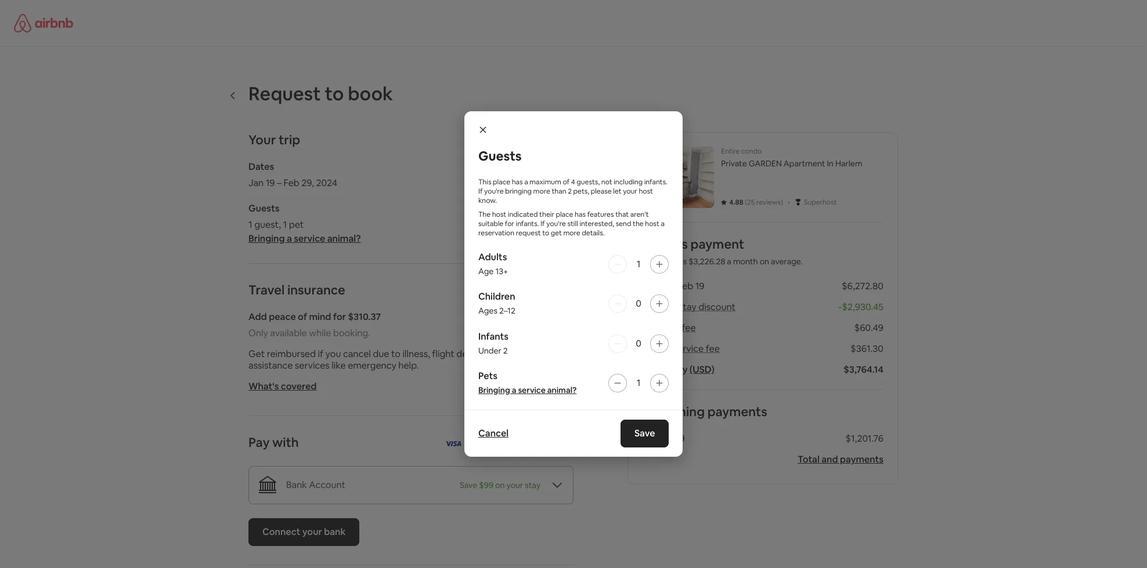 Task type: describe. For each thing, give the bounding box(es) containing it.
get reimbursed if you cancel due to illness, flight delays, and more. plus, get assistance services like emergency help.
[[248, 348, 569, 372]]

a inside today's payment this place is $3,226.28 a month on average.
[[727, 257, 731, 267]]

monthly stay discount
[[642, 301, 735, 313]]

indicated
[[508, 210, 538, 220]]

0 vertical spatial has
[[512, 178, 523, 187]]

assistance
[[248, 360, 293, 372]]

0 for children
[[636, 298, 641, 310]]

0 horizontal spatial bringing a service animal? button
[[248, 233, 361, 245]]

bringing a service animal?
[[248, 233, 361, 245]]

a inside pets bringing a service animal?
[[512, 385, 516, 396]]

0 horizontal spatial animal?
[[327, 233, 361, 245]]

get inside "this place has a maximum of 4 guests, not including infants. if you're bringing more than 2 pets, please let your host know. the host indicated their place has features that aren't suitable for infants. if you're still interested, send the host a reservation request to get more details."
[[551, 229, 562, 238]]

request
[[516, 229, 541, 238]]

(usd) button
[[690, 364, 715, 376]]

superhost
[[804, 198, 837, 207]]

4.88
[[729, 198, 743, 207]]

$60.49
[[854, 322, 883, 334]]

aren't
[[630, 210, 649, 220]]

what's covered
[[248, 381, 317, 393]]

host up aren't
[[639, 187, 653, 196]]

upcoming payments
[[642, 404, 767, 420]]

american express card image
[[465, 438, 486, 450]]

add peace of mind for $310.37 only available while booking.
[[248, 311, 381, 340]]

peace
[[269, 311, 296, 323]]

bringing
[[505, 187, 532, 196]]

book
[[348, 82, 393, 106]]

pet
[[289, 219, 304, 231]]

booking.
[[333, 327, 370, 340]]

1 vertical spatial more
[[563, 229, 580, 238]]

$6,272.80
[[842, 280, 883, 293]]

what's covered button
[[248, 381, 317, 393]]

2024
[[316, 177, 337, 189]]

group containing children
[[478, 291, 669, 317]]

know.
[[478, 196, 497, 206]]

25
[[747, 198, 755, 207]]

emergency
[[348, 360, 396, 372]]

1 horizontal spatial and
[[821, 454, 838, 466]]

1 vertical spatial you're
[[546, 220, 566, 229]]

apartment
[[784, 158, 825, 169]]

ages
[[478, 306, 497, 317]]

guests,
[[577, 178, 600, 187]]

pay with
[[248, 435, 299, 451]]

save
[[634, 428, 655, 440]]

please
[[591, 187, 612, 196]]

a down "pet"
[[287, 233, 292, 245]]

host right the at top right
[[645, 220, 659, 229]]

you
[[325, 348, 341, 360]]

illness,
[[403, 348, 430, 360]]

save button
[[620, 420, 669, 448]]

discover card image
[[502, 438, 533, 450]]

0 horizontal spatial if
[[478, 187, 483, 196]]

under
[[478, 346, 501, 356]]

more.
[[506, 348, 531, 360]]

is
[[681, 257, 687, 267]]

delays,
[[456, 348, 486, 360]]

0 vertical spatial payments
[[707, 404, 767, 420]]

1 horizontal spatial 19
[[659, 280, 669, 293]]

jan 19 – feb 19
[[642, 280, 704, 293]]

that
[[615, 210, 629, 220]]

payment
[[691, 236, 744, 253]]

airbnb service fee button
[[642, 343, 720, 355]]

1 vertical spatial service
[[673, 343, 704, 355]]

infants
[[478, 331, 508, 343]]

back image
[[229, 91, 238, 100]]

1 horizontal spatial jan
[[642, 280, 657, 293]]

0 horizontal spatial bringing
[[248, 233, 285, 245]]

still
[[567, 220, 578, 229]]

a left maximum
[[524, 178, 528, 187]]

garden
[[749, 158, 782, 169]]

0 vertical spatial you're
[[484, 187, 504, 196]]

of inside add peace of mind for $310.37 only available while booking.
[[298, 311, 307, 323]]

the
[[478, 210, 491, 220]]

harlem
[[835, 158, 862, 169]]

visa card image
[[444, 438, 461, 450]]

cleaning fee button
[[642, 322, 696, 334]]

adults age 13+
[[478, 252, 508, 277]]

0 horizontal spatial infants.
[[516, 220, 539, 229]]

maximum
[[530, 178, 561, 187]]

infants under 2
[[478, 331, 508, 356]]

like
[[332, 360, 346, 372]]

connect your bank button
[[248, 519, 360, 547]]

interested,
[[580, 220, 614, 229]]

services
[[295, 360, 330, 372]]

with
[[272, 435, 299, 451]]

1 left "pet"
[[283, 219, 287, 231]]

mind
[[309, 311, 331, 323]]

due
[[373, 348, 389, 360]]

your trip
[[248, 132, 300, 148]]

4.88 ( 25 reviews )
[[729, 198, 783, 207]]

1 left guest,
[[248, 219, 252, 231]]

average.
[[771, 257, 803, 267]]

total and payments button
[[798, 454, 883, 466]]

jan inside dates jan 19 – feb 29, 2024
[[248, 177, 264, 189]]

1 vertical spatial feb
[[677, 280, 693, 293]]

upcoming
[[642, 404, 705, 420]]

and inside the get reimbursed if you cancel due to illness, flight delays, and more. plus, get assistance services like emergency help.
[[488, 348, 504, 360]]

dates jan 19 – feb 29, 2024
[[248, 161, 337, 189]]

guests for guests
[[478, 148, 522, 165]]

2 inside infants under 2
[[503, 346, 508, 356]]

1 up save
[[637, 377, 640, 389]]

add
[[248, 311, 267, 323]]

guest,
[[254, 219, 281, 231]]

to inside "this place has a maximum of 4 guests, not including infants. if you're bringing more than 2 pets, please let your host know. the host indicated their place has features that aren't suitable for infants. if you're still interested, send the host a reservation request to get more details."
[[542, 229, 549, 238]]

let
[[613, 187, 621, 196]]

monthly stay discount button
[[642, 301, 735, 313]]

get
[[248, 348, 265, 360]]

0 vertical spatial service
[[294, 233, 325, 245]]

0 for infants
[[636, 338, 641, 350]]

29,
[[301, 177, 314, 189]]

the
[[633, 220, 644, 229]]

total and payments
[[798, 454, 883, 466]]

due for due feb 9
[[642, 433, 660, 445]]

4
[[571, 178, 575, 187]]

discount
[[698, 301, 735, 313]]

your
[[248, 132, 276, 148]]



Task type: locate. For each thing, give the bounding box(es) containing it.
guests inside guests 1 guest, 1 pet
[[248, 203, 279, 215]]

0 horizontal spatial this
[[478, 178, 491, 187]]

2 0 from the top
[[636, 338, 641, 350]]

0 vertical spatial get
[[551, 229, 562, 238]]

insurance
[[287, 282, 345, 298]]

for inside "this place has a maximum of 4 guests, not including infants. if you're bringing more than 2 pets, please let your host know. the host indicated their place has features that aren't suitable for infants. if you're still interested, send the host a reservation request to get more details."
[[505, 220, 514, 229]]

fee down monthly stay discount
[[682, 322, 696, 334]]

today's
[[642, 236, 688, 253]]

– up monthly
[[671, 280, 675, 293]]

service
[[294, 233, 325, 245], [673, 343, 704, 355], [518, 385, 546, 396]]

-
[[839, 301, 842, 313]]

1 vertical spatial guests
[[248, 203, 279, 215]]

1 horizontal spatial of
[[563, 178, 570, 187]]

1 horizontal spatial payments
[[840, 454, 883, 466]]

–
[[277, 177, 282, 189], [671, 280, 675, 293]]

(
[[745, 198, 747, 207]]

4 group from the top
[[478, 370, 669, 396]]

1 due from the top
[[642, 364, 660, 376]]

your right let
[[623, 187, 637, 196]]

0 horizontal spatial payments
[[707, 404, 767, 420]]

1 group from the top
[[478, 252, 669, 278]]

1 horizontal spatial you're
[[546, 220, 566, 229]]

stay
[[679, 301, 696, 313]]

2 right under
[[503, 346, 508, 356]]

0 vertical spatial for
[[505, 220, 514, 229]]

0 horizontal spatial fee
[[682, 322, 696, 334]]

1 horizontal spatial guests
[[478, 148, 522, 165]]

guests dialog
[[464, 112, 683, 457]]

feb inside dates jan 19 – feb 29, 2024
[[284, 177, 299, 189]]

0 vertical spatial feb
[[284, 177, 299, 189]]

0 horizontal spatial you're
[[484, 187, 504, 196]]

1 horizontal spatial –
[[671, 280, 675, 293]]

due
[[642, 364, 660, 376], [642, 433, 660, 445]]

and down infants
[[488, 348, 504, 360]]

0 vertical spatial –
[[277, 177, 282, 189]]

month
[[733, 257, 758, 267]]

your left the bank
[[302, 526, 322, 539]]

this inside today's payment this place is $3,226.28 a month on average.
[[642, 257, 657, 267]]

0 left monthly
[[636, 298, 641, 310]]

children
[[478, 291, 515, 303]]

connect your bank
[[262, 526, 346, 539]]

•
[[788, 196, 790, 208]]

reservation
[[478, 229, 514, 238]]

feb left 9 on the right of page
[[662, 433, 677, 445]]

a up today's
[[661, 220, 665, 229]]

bringing a service animal? button inside 'group'
[[478, 385, 577, 396]]

2 vertical spatial feb
[[662, 433, 677, 445]]

bringing down 'pets'
[[478, 385, 510, 396]]

0 vertical spatial due
[[642, 364, 660, 376]]

guests up guest,
[[248, 203, 279, 215]]

service up the due today (usd) on the right bottom
[[673, 343, 704, 355]]

1 vertical spatial to
[[542, 229, 549, 238]]

2 horizontal spatial place
[[659, 257, 679, 267]]

your
[[623, 187, 637, 196], [302, 526, 322, 539]]

1 vertical spatial 2
[[503, 346, 508, 356]]

payments down (usd)
[[707, 404, 767, 420]]

due down airbnb
[[642, 364, 660, 376]]

more
[[533, 187, 550, 196], [563, 229, 580, 238]]

0 vertical spatial if
[[478, 187, 483, 196]]

1 vertical spatial 0
[[636, 338, 641, 350]]

if
[[318, 348, 323, 360]]

and right total
[[821, 454, 838, 466]]

1 vertical spatial bringing a service animal? button
[[478, 385, 577, 396]]

1 horizontal spatial bringing
[[478, 385, 510, 396]]

$3,226.28
[[689, 257, 725, 267]]

american express card image
[[465, 442, 486, 447]]

2 due from the top
[[642, 433, 660, 445]]

19 up monthly
[[659, 280, 669, 293]]

1 vertical spatial place
[[556, 210, 573, 220]]

2 group from the top
[[478, 291, 669, 317]]

1 vertical spatial your
[[302, 526, 322, 539]]

entire
[[721, 147, 740, 156]]

1 horizontal spatial fee
[[706, 343, 720, 355]]

1 vertical spatial due
[[642, 433, 660, 445]]

cleaning
[[642, 322, 680, 334]]

-$2,930.45
[[839, 301, 883, 313]]

group
[[478, 252, 669, 278], [478, 291, 669, 317], [478, 331, 669, 357], [478, 370, 669, 396]]

1 horizontal spatial infants.
[[644, 178, 667, 187]]

jan up monthly
[[642, 280, 657, 293]]

2 horizontal spatial service
[[673, 343, 704, 355]]

pets,
[[573, 187, 589, 196]]

0 horizontal spatial –
[[277, 177, 282, 189]]

this
[[478, 178, 491, 187], [642, 257, 657, 267]]

0 horizontal spatial your
[[302, 526, 322, 539]]

19 down dates
[[266, 177, 275, 189]]

edit button
[[556, 203, 574, 215]]

animal? inside pets bringing a service animal?
[[547, 385, 577, 396]]

dates
[[248, 161, 274, 173]]

only
[[248, 327, 268, 340]]

0 vertical spatial bringing
[[248, 233, 285, 245]]

a
[[524, 178, 528, 187], [661, 220, 665, 229], [287, 233, 292, 245], [727, 257, 731, 267], [512, 385, 516, 396]]

group containing infants
[[478, 331, 669, 357]]

1 vertical spatial jan
[[642, 280, 657, 293]]

1 0 from the top
[[636, 298, 641, 310]]

has
[[512, 178, 523, 187], [575, 210, 586, 220]]

0 vertical spatial this
[[478, 178, 491, 187]]

2 horizontal spatial to
[[542, 229, 549, 238]]

1 horizontal spatial to
[[391, 348, 400, 360]]

infants. right including
[[644, 178, 667, 187]]

2 right than
[[568, 187, 572, 196]]

1 horizontal spatial has
[[575, 210, 586, 220]]

0 horizontal spatial guests
[[248, 203, 279, 215]]

0 left airbnb
[[636, 338, 641, 350]]

1 vertical spatial of
[[298, 311, 307, 323]]

a left the month
[[727, 257, 731, 267]]

feb left 29,
[[284, 177, 299, 189]]

you're left bringing
[[484, 187, 504, 196]]

animal?
[[327, 233, 361, 245], [547, 385, 577, 396]]

place inside today's payment this place is $3,226.28 a month on average.
[[659, 257, 679, 267]]

not
[[601, 178, 612, 187]]

get
[[551, 229, 562, 238], [554, 348, 569, 360]]

adults
[[478, 252, 507, 264]]

host right 'the' at the left top
[[492, 210, 506, 220]]

0 vertical spatial of
[[563, 178, 570, 187]]

reviews
[[756, 198, 781, 207]]

2–12
[[499, 306, 515, 317]]

$361.30
[[850, 343, 883, 355]]

payments down $1,201.76
[[840, 454, 883, 466]]

to right request on the top of the page
[[542, 229, 549, 238]]

0 vertical spatial 2
[[568, 187, 572, 196]]

visa card image
[[444, 442, 461, 447]]

1 vertical spatial bringing
[[478, 385, 510, 396]]

infants. left their
[[516, 220, 539, 229]]

place right their
[[556, 210, 573, 220]]

due left 9 on the right of page
[[642, 433, 660, 445]]

2 vertical spatial service
[[518, 385, 546, 396]]

19 inside dates jan 19 – feb 29, 2024
[[266, 177, 275, 189]]

0 horizontal spatial place
[[493, 178, 510, 187]]

get inside the get reimbursed if you cancel due to illness, flight delays, and more. plus, get assistance services like emergency help.
[[554, 348, 569, 360]]

mastercard image
[[490, 438, 498, 450]]

guests inside dialog
[[478, 148, 522, 165]]

connect
[[262, 526, 300, 539]]

their
[[539, 210, 554, 220]]

$2,930.45
[[842, 301, 883, 313]]

bringing inside pets bringing a service animal?
[[478, 385, 510, 396]]

2 inside "this place has a maximum of 4 guests, not including infants. if you're bringing more than 2 pets, please let your host know. the host indicated their place has features that aren't suitable for infants. if you're still interested, send the host a reservation request to get more details."
[[568, 187, 572, 196]]

0 horizontal spatial and
[[488, 348, 504, 360]]

0 horizontal spatial to
[[325, 82, 344, 106]]

if up 'the' at the left top
[[478, 187, 483, 196]]

bringing a service animal? button down "pet"
[[248, 233, 361, 245]]

has right edit button
[[575, 210, 586, 220]]

2
[[568, 187, 572, 196], [503, 346, 508, 356]]

for right suitable
[[505, 220, 514, 229]]

0 horizontal spatial more
[[533, 187, 550, 196]]

on
[[760, 257, 769, 267]]

payments
[[707, 404, 767, 420], [840, 454, 883, 466]]

today
[[662, 364, 688, 376]]

fee up (usd)
[[706, 343, 720, 355]]

1 horizontal spatial 2
[[568, 187, 572, 196]]

edit
[[556, 203, 574, 215]]

1 vertical spatial infants.
[[516, 220, 539, 229]]

this inside "this place has a maximum of 4 guests, not including infants. if you're bringing more than 2 pets, please let your host know. the host indicated their place has features that aren't suitable for infants. if you're still interested, send the host a reservation request to get more details."
[[478, 178, 491, 187]]

1 horizontal spatial service
[[518, 385, 546, 396]]

1 down the at top right
[[637, 259, 640, 271]]

you're left the still
[[546, 220, 566, 229]]

2 vertical spatial place
[[659, 257, 679, 267]]

1 vertical spatial and
[[821, 454, 838, 466]]

0 horizontal spatial 19
[[266, 177, 275, 189]]

in
[[827, 158, 833, 169]]

1 vertical spatial for
[[333, 311, 346, 323]]

cancel button
[[478, 428, 509, 440]]

age
[[478, 267, 494, 277]]

1 horizontal spatial place
[[556, 210, 573, 220]]

details.
[[582, 229, 605, 238]]

jan down dates
[[248, 177, 264, 189]]

service down "pet"
[[294, 233, 325, 245]]

0 vertical spatial to
[[325, 82, 344, 106]]

this place has a maximum of 4 guests, not including infants. if you're bringing more than 2 pets, please let your host know. the host indicated their place has features that aren't suitable for infants. if you're still interested, send the host a reservation request to get more details.
[[478, 178, 667, 238]]

request
[[248, 82, 321, 106]]

get right plus,
[[554, 348, 569, 360]]

0
[[636, 298, 641, 310], [636, 338, 641, 350]]

place left is
[[659, 257, 679, 267]]

place
[[493, 178, 510, 187], [556, 210, 573, 220], [659, 257, 679, 267]]

1 vertical spatial has
[[575, 210, 586, 220]]

infants.
[[644, 178, 667, 187], [516, 220, 539, 229]]

place up know.
[[493, 178, 510, 187]]

1 horizontal spatial animal?
[[547, 385, 577, 396]]

0 horizontal spatial service
[[294, 233, 325, 245]]

1 horizontal spatial bringing a service animal? button
[[478, 385, 577, 396]]

get left the still
[[551, 229, 562, 238]]

more left details. at the top of the page
[[563, 229, 580, 238]]

guests for guests 1 guest, 1 pet
[[248, 203, 279, 215]]

fee
[[682, 322, 696, 334], [706, 343, 720, 355]]

0 vertical spatial your
[[623, 187, 637, 196]]

bank
[[324, 526, 346, 539]]

19 up monthly stay discount 'button'
[[695, 280, 704, 293]]

0 vertical spatial more
[[533, 187, 550, 196]]

0 vertical spatial bringing a service animal? button
[[248, 233, 361, 245]]

1 horizontal spatial your
[[623, 187, 637, 196]]

children ages 2–12
[[478, 291, 515, 317]]

of inside "this place has a maximum of 4 guests, not including infants. if you're bringing more than 2 pets, please let your host know. the host indicated their place has features that aren't suitable for infants. if you're still interested, send the host a reservation request to get more details."
[[563, 178, 570, 187]]

bringing a service animal? button down more.
[[478, 385, 577, 396]]

1 vertical spatial if
[[541, 220, 545, 229]]

including
[[614, 178, 643, 187]]

9
[[679, 433, 685, 445]]

flight
[[432, 348, 454, 360]]

cancel
[[478, 428, 509, 440]]

a down more.
[[512, 385, 516, 396]]

has left maximum
[[512, 178, 523, 187]]

1 horizontal spatial for
[[505, 220, 514, 229]]

guests up bringing
[[478, 148, 522, 165]]

3 group from the top
[[478, 331, 669, 357]]

1 vertical spatial animal?
[[547, 385, 577, 396]]

to inside the get reimbursed if you cancel due to illness, flight delays, and more. plus, get assistance services like emergency help.
[[391, 348, 400, 360]]

1 horizontal spatial more
[[563, 229, 580, 238]]

group containing pets
[[478, 370, 669, 396]]

1
[[248, 219, 252, 231], [283, 219, 287, 231], [637, 259, 640, 271], [637, 377, 640, 389]]

0 horizontal spatial 2
[[503, 346, 508, 356]]

0 horizontal spatial has
[[512, 178, 523, 187]]

1 vertical spatial get
[[554, 348, 569, 360]]

this up know.
[[478, 178, 491, 187]]

feb
[[284, 177, 299, 189], [677, 280, 693, 293], [662, 433, 677, 445]]

send
[[616, 220, 631, 229]]

1 vertical spatial this
[[642, 257, 657, 267]]

pets
[[478, 370, 497, 382]]

0 vertical spatial animal?
[[327, 233, 361, 245]]

this down today's
[[642, 257, 657, 267]]

service down plus,
[[518, 385, 546, 396]]

1 horizontal spatial this
[[642, 257, 657, 267]]

bringing down guest,
[[248, 233, 285, 245]]

of left 4
[[563, 178, 570, 187]]

0 vertical spatial jan
[[248, 177, 264, 189]]

0 vertical spatial and
[[488, 348, 504, 360]]

0 vertical spatial guests
[[478, 148, 522, 165]]

service inside pets bringing a service animal?
[[518, 385, 546, 396]]

for right mind
[[333, 311, 346, 323]]

– left 29,
[[277, 177, 282, 189]]

your inside button
[[302, 526, 322, 539]]

1 vertical spatial payments
[[840, 454, 883, 466]]

0 vertical spatial fee
[[682, 322, 696, 334]]

0 horizontal spatial of
[[298, 311, 307, 323]]

$310.37
[[348, 311, 381, 323]]

group containing adults
[[478, 252, 669, 278]]

more left than
[[533, 187, 550, 196]]

0 vertical spatial 0
[[636, 298, 641, 310]]

pets bringing a service animal?
[[478, 370, 577, 396]]

if right indicated
[[541, 220, 545, 229]]

of
[[563, 178, 570, 187], [298, 311, 307, 323]]

feb up stay at the bottom right of the page
[[677, 280, 693, 293]]

bringing a service animal? button
[[248, 233, 361, 245], [478, 385, 577, 396]]

of left mind
[[298, 311, 307, 323]]

$3,764.14
[[844, 364, 883, 376]]

0 vertical spatial infants.
[[644, 178, 667, 187]]

your inside "this place has a maximum of 4 guests, not including infants. if you're bringing more than 2 pets, please let your host know. the host indicated their place has features that aren't suitable for infants. if you're still interested, send the host a reservation request to get more details."
[[623, 187, 637, 196]]

to
[[325, 82, 344, 106], [542, 229, 549, 238], [391, 348, 400, 360]]

cancel
[[343, 348, 371, 360]]

features
[[587, 210, 614, 220]]

2 horizontal spatial 19
[[695, 280, 704, 293]]

due for due today (usd)
[[642, 364, 660, 376]]

– inside dates jan 19 – feb 29, 2024
[[277, 177, 282, 189]]

reimbursed
[[267, 348, 316, 360]]

total
[[798, 454, 820, 466]]

monthly
[[642, 301, 677, 313]]

0 vertical spatial place
[[493, 178, 510, 187]]

0 horizontal spatial jan
[[248, 177, 264, 189]]

to left book
[[325, 82, 344, 106]]

prívate
[[721, 158, 747, 169]]

for inside add peace of mind for $310.37 only available while booking.
[[333, 311, 346, 323]]

1 horizontal spatial if
[[541, 220, 545, 229]]

to right due
[[391, 348, 400, 360]]

2 vertical spatial to
[[391, 348, 400, 360]]



Task type: vqa. For each thing, say whether or not it's contained in the screenshot.
night inside Lodi, California 52 miles away Nov 11 – 16 $270 night
no



